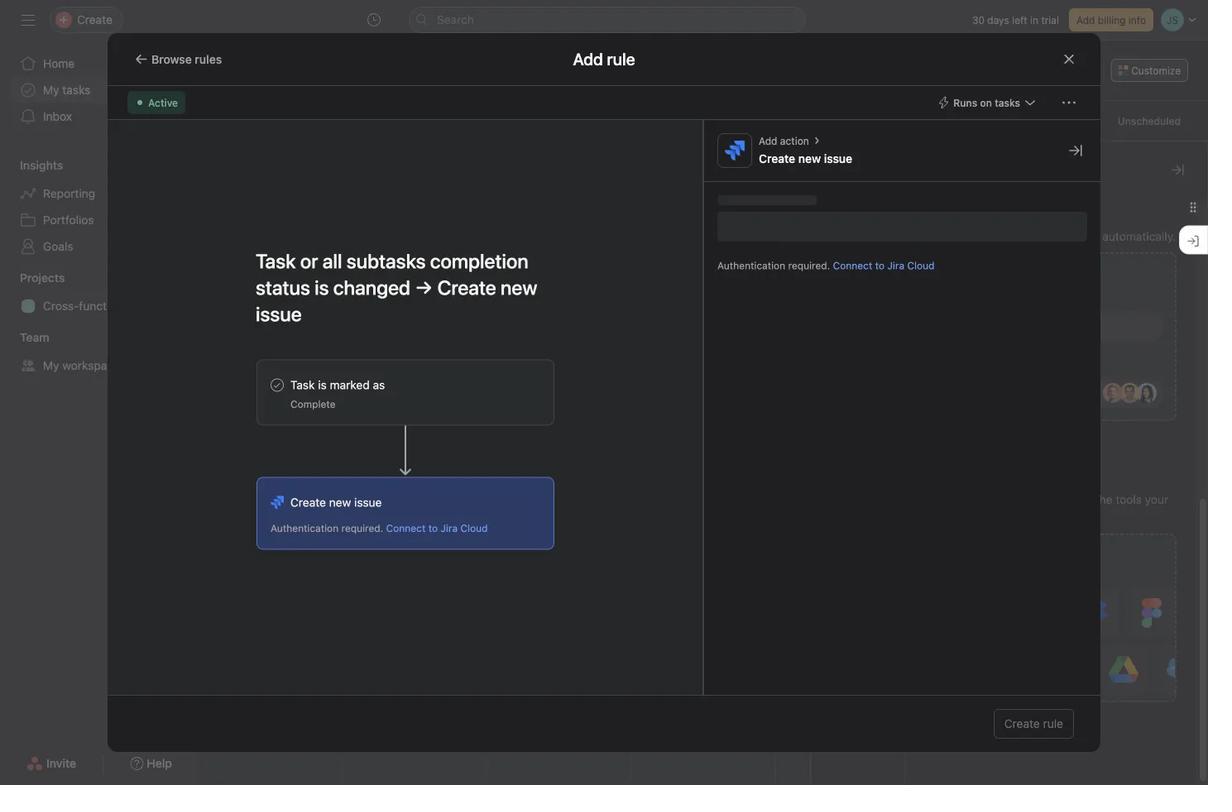 Task type: describe. For each thing, give the bounding box(es) containing it.
task
[[291, 378, 315, 392]]

tasks inside global element
[[62, 83, 91, 97]]

insights button
[[0, 157, 63, 174]]

today
[[348, 115, 376, 127]]

tasks inside dropdown button
[[995, 97, 1021, 108]]

with
[[1070, 493, 1093, 507]]

goals
[[43, 240, 73, 253]]

team button
[[0, 329, 49, 346]]

insights element
[[0, 151, 199, 263]]

add inside add action button
[[759, 135, 778, 147]]

reporting
[[43, 187, 95, 200]]

down arrow image
[[400, 426, 411, 476]]

1 horizontal spatial connect to jira cloud button
[[833, 260, 935, 272]]

workflows
[[1013, 493, 1067, 507]]

calendar link
[[364, 78, 413, 100]]

runs
[[954, 97, 978, 108]]

close this dialog image
[[1063, 53, 1076, 66]]

projects button
[[0, 270, 65, 286]]

to for the rightmost the connect to jira cloud 'button'
[[876, 260, 885, 272]]

my workspace
[[43, 359, 120, 372]]

jira for the left the connect to jira cloud 'button'
[[441, 523, 458, 534]]

thu 19
[[789, 150, 811, 189]]

projects
[[20, 271, 65, 285]]

authentication for the left the connect to jira cloud 'button'
[[271, 523, 339, 534]]

build
[[925, 493, 952, 507]]

fields
[[852, 220, 878, 231]]

active
[[148, 97, 178, 108]]

invite button
[[16, 749, 87, 779]]

view profile settings image
[[219, 50, 258, 90]]

hide sidebar image
[[22, 13, 35, 26]]

search button
[[409, 7, 806, 33]]

rule inside button
[[1043, 717, 1064, 731]]

add action
[[759, 135, 809, 147]]

team
[[925, 512, 952, 525]]

list
[[272, 78, 291, 92]]

is
[[318, 378, 327, 392]]

goals link
[[10, 233, 189, 260]]

inbox link
[[10, 103, 189, 130]]

draft
[[934, 216, 958, 228]]

browse rules
[[151, 52, 222, 66]]

my workspace link
[[10, 353, 189, 379]]

required. for the rightmost the connect to jira cloud 'button'
[[788, 260, 830, 272]]

1 horizontal spatial create
[[759, 152, 796, 166]]

add billing info
[[1077, 14, 1146, 26]]

trial
[[1042, 14, 1059, 26]]

insights
[[20, 159, 63, 172]]

action
[[780, 135, 809, 147]]

0 horizontal spatial your
[[1017, 230, 1041, 244]]

1 vertical spatial new
[[329, 496, 351, 509]]

workspace
[[62, 359, 120, 372]]

active button
[[127, 91, 185, 114]]

jira for the rightmost the connect to jira cloud 'button'
[[888, 260, 905, 272]]

left
[[1012, 14, 1028, 26]]

my for my tasks
[[43, 83, 59, 97]]

functional
[[79, 299, 132, 313]]

home
[[43, 57, 75, 70]]

days
[[988, 14, 1010, 26]]

add rule
[[573, 49, 635, 69]]

19
[[789, 170, 806, 189]]

customize button
[[1111, 59, 1189, 82]]

in
[[1031, 14, 1039, 26]]

create rule
[[1005, 717, 1064, 731]]

invite
[[46, 757, 76, 771]]

Add a name for this rule text field
[[245, 242, 555, 333]]

sat 21
[[1078, 150, 1097, 189]]

connect for the left the connect to jira cloud 'button'
[[386, 523, 426, 534]]

authentication for the rightmost the connect to jira cloud 'button'
[[718, 260, 786, 272]]

list link
[[272, 78, 291, 100]]

create rule button
[[994, 709, 1074, 739]]

0 vertical spatial issue
[[824, 152, 853, 166]]

sat
[[1078, 150, 1097, 161]]

board link
[[311, 78, 344, 100]]

october 2023
[[447, 111, 549, 130]]

runs on tasks
[[954, 97, 1021, 108]]

1 horizontal spatial authentication required. connect to jira cloud
[[718, 260, 935, 272]]

share
[[1063, 65, 1090, 76]]

close details image
[[1171, 163, 1185, 177]]

integrated
[[955, 493, 1010, 507]]

home link
[[10, 50, 189, 77]]

0 horizontal spatial create new issue
[[291, 496, 382, 509]]

info
[[1129, 14, 1146, 26]]

1 horizontal spatial the
[[1096, 493, 1113, 507]]

0 horizontal spatial project
[[135, 299, 173, 313]]

task is marked as
[[291, 378, 385, 392]]

to for the left the connect to jira cloud 'button'
[[429, 523, 438, 534]]

1 vertical spatial the
[[983, 512, 1001, 525]]

jira cloud image
[[725, 141, 745, 161]]

10
[[839, 220, 850, 231]]

30
[[973, 14, 985, 26]]

20
[[940, 170, 959, 189]]



Task type: vqa. For each thing, say whether or not it's contained in the screenshot.
your to the right
yes



Task type: locate. For each thing, give the bounding box(es) containing it.
required.
[[788, 260, 830, 272], [341, 523, 383, 534]]

0 horizontal spatial authentication
[[271, 523, 339, 534]]

add a rule to get your work done automatically.
[[925, 230, 1176, 244]]

october
[[447, 111, 506, 130]]

billing
[[1098, 14, 1126, 26]]

2 my from the top
[[43, 359, 59, 372]]

board
[[311, 78, 344, 92]]

thu
[[789, 150, 811, 161]]

1 horizontal spatial authentication
[[718, 260, 786, 272]]

search list box
[[409, 7, 806, 33]]

reporting link
[[10, 180, 189, 207]]

my down "team"
[[43, 359, 59, 372]]

0 horizontal spatial new
[[329, 496, 351, 509]]

1 horizontal spatial new
[[799, 152, 821, 166]]

jira cloud image
[[271, 496, 284, 509]]

add inside the add billing info button
[[1077, 14, 1095, 26]]

connect to jira cloud button
[[833, 260, 935, 272], [386, 523, 488, 534]]

0 horizontal spatial issue
[[354, 496, 382, 509]]

0 horizontal spatial required.
[[341, 523, 383, 534]]

1 horizontal spatial project
[[961, 216, 994, 228]]

0 vertical spatial your
[[1017, 230, 1041, 244]]

1 vertical spatial connect to jira cloud button
[[386, 523, 488, 534]]

2 vertical spatial to
[[429, 523, 438, 534]]

draft project brief
[[934, 216, 1018, 228]]

connect down down arrow image
[[386, 523, 426, 534]]

files
[[433, 78, 458, 92]]

my up inbox
[[43, 83, 59, 97]]

project left plan
[[135, 299, 173, 313]]

1 vertical spatial connect
[[386, 523, 426, 534]]

teams element
[[0, 323, 199, 382]]

required. for the left the connect to jira cloud 'button'
[[341, 523, 383, 534]]

1 horizontal spatial your
[[1145, 493, 1169, 507]]

your right tools
[[1145, 493, 1169, 507]]

get
[[997, 230, 1014, 244]]

runs on tasks button
[[930, 91, 1045, 114]]

0 vertical spatial my
[[43, 83, 59, 97]]

1 vertical spatial cloud
[[461, 523, 488, 534]]

as
[[373, 378, 385, 392]]

authentication required. connect to jira cloud down down arrow image
[[271, 523, 488, 534]]

add task button
[[219, 109, 288, 132], [205, 262, 335, 292], [350, 262, 480, 292], [494, 262, 624, 292], [638, 262, 768, 292], [782, 262, 913, 292]]

tasks down home at top
[[62, 83, 91, 97]]

global element
[[0, 41, 199, 140]]

uses
[[955, 512, 980, 525]]

add billing info button
[[1069, 8, 1154, 31]]

0 horizontal spatial the
[[983, 512, 1001, 525]]

today button
[[341, 109, 384, 132]]

create new issue
[[759, 152, 853, 166], [291, 496, 382, 509]]

0 horizontal spatial create
[[291, 496, 326, 509]]

new down the action on the right top
[[799, 152, 821, 166]]

share button
[[1042, 59, 1097, 82]]

0 vertical spatial the
[[1096, 493, 1113, 507]]

files link
[[433, 78, 458, 100]]

2 vertical spatial create
[[1005, 717, 1040, 731]]

most.
[[1004, 512, 1034, 525]]

1 vertical spatial jira
[[441, 523, 458, 534]]

2023
[[510, 111, 549, 130]]

project left brief
[[961, 216, 994, 228]]

0 horizontal spatial jira
[[441, 523, 458, 534]]

work
[[1044, 230, 1070, 244]]

brief
[[996, 216, 1018, 228]]

0 vertical spatial authentication required. connect to jira cloud
[[718, 260, 935, 272]]

build integrated workflows with the tools your team uses the most.
[[925, 493, 1169, 525]]

complete
[[291, 399, 336, 410]]

0 vertical spatial customize
[[1132, 65, 1181, 76]]

1 vertical spatial your
[[1145, 493, 1169, 507]]

your
[[1017, 230, 1041, 244], [1145, 493, 1169, 507]]

0 vertical spatial required.
[[788, 260, 830, 272]]

projects element
[[0, 263, 199, 323]]

add
[[1077, 14, 1095, 26], [239, 115, 258, 127], [759, 135, 778, 147], [925, 230, 947, 244], [253, 270, 275, 284], [397, 270, 419, 284], [541, 270, 563, 284], [686, 270, 708, 284], [830, 270, 852, 284]]

customize down info
[[1132, 65, 1181, 76]]

1 horizontal spatial required.
[[788, 260, 830, 272]]

create new issue right jira cloud icon
[[291, 496, 382, 509]]

0 horizontal spatial cloud
[[461, 523, 488, 534]]

10 fields
[[839, 220, 878, 231]]

0 vertical spatial to
[[983, 230, 993, 244]]

your inside build integrated workflows with the tools your team uses the most.
[[1145, 493, 1169, 507]]

1 vertical spatial to
[[876, 260, 885, 272]]

portfolios link
[[10, 207, 189, 233]]

21
[[1078, 170, 1094, 189]]

next week image
[[422, 114, 435, 127]]

0 vertical spatial authentication
[[718, 260, 786, 272]]

1 vertical spatial authentication
[[271, 523, 339, 534]]

previous week image
[[395, 114, 408, 127]]

1 vertical spatial my
[[43, 359, 59, 372]]

tasks
[[62, 83, 91, 97], [995, 97, 1021, 108]]

1 vertical spatial rule
[[1043, 717, 1064, 731]]

add task
[[239, 115, 280, 127], [253, 270, 301, 284], [397, 270, 445, 284], [541, 270, 590, 284], [686, 270, 734, 284], [830, 270, 878, 284]]

authentication required. connect to jira cloud
[[718, 260, 935, 272], [271, 523, 488, 534]]

tasks right the on
[[995, 97, 1021, 108]]

the right with
[[1096, 493, 1113, 507]]

1 vertical spatial create
[[291, 496, 326, 509]]

search
[[437, 13, 474, 26]]

plan
[[176, 299, 199, 313]]

0 vertical spatial jira
[[888, 260, 905, 272]]

1 horizontal spatial create new issue
[[759, 152, 853, 166]]

0 vertical spatial project
[[961, 216, 994, 228]]

jira
[[888, 260, 905, 272], [441, 523, 458, 534]]

0 vertical spatial connect to jira cloud button
[[833, 260, 935, 272]]

1 horizontal spatial tasks
[[995, 97, 1021, 108]]

1 horizontal spatial issue
[[824, 152, 853, 166]]

calendar
[[364, 78, 413, 92]]

browse rules button
[[127, 48, 229, 71]]

customize up rules
[[925, 160, 1005, 180]]

0 vertical spatial create
[[759, 152, 796, 166]]

0 horizontal spatial authentication required. connect to jira cloud
[[271, 523, 488, 534]]

my inside my tasks link
[[43, 83, 59, 97]]

0 horizontal spatial connect to jira cloud button
[[386, 523, 488, 534]]

1 horizontal spatial connect
[[833, 260, 873, 272]]

close side pane image
[[1069, 144, 1083, 157]]

2 horizontal spatial create
[[1005, 717, 1040, 731]]

0 vertical spatial new
[[799, 152, 821, 166]]

customize
[[1132, 65, 1181, 76], [925, 160, 1005, 180]]

portfolios
[[43, 213, 94, 227]]

task
[[261, 115, 280, 127], [278, 270, 301, 284], [422, 270, 445, 284], [566, 270, 590, 284], [711, 270, 734, 284], [855, 270, 878, 284]]

1 vertical spatial project
[[135, 299, 173, 313]]

tools
[[1116, 493, 1142, 507]]

1 my from the top
[[43, 83, 59, 97]]

rules
[[925, 205, 959, 221]]

your right get
[[1017, 230, 1041, 244]]

cross-
[[43, 299, 79, 313]]

1 vertical spatial required.
[[341, 523, 383, 534]]

inbox
[[43, 110, 72, 123]]

a
[[950, 230, 956, 244]]

create inside button
[[1005, 717, 1040, 731]]

1 vertical spatial authentication required. connect to jira cloud
[[271, 523, 488, 534]]

cross-functional project plan link
[[10, 293, 199, 320]]

connect down 10 fields
[[833, 260, 873, 272]]

cloud
[[908, 260, 935, 272], [461, 523, 488, 534]]

0 horizontal spatial tasks
[[62, 83, 91, 97]]

create new issue down the action on the right top
[[759, 152, 853, 166]]

0 horizontal spatial connect
[[386, 523, 426, 534]]

add action button
[[759, 133, 809, 148]]

on
[[980, 97, 992, 108]]

new right jira cloud icon
[[329, 496, 351, 509]]

1 vertical spatial customize
[[925, 160, 1005, 180]]

team
[[20, 331, 49, 344]]

1 horizontal spatial cloud
[[908, 260, 935, 272]]

connect
[[833, 260, 873, 272], [386, 523, 426, 534]]

0 vertical spatial cloud
[[908, 260, 935, 272]]

0 vertical spatial create new issue
[[759, 152, 853, 166]]

1 horizontal spatial customize
[[1132, 65, 1181, 76]]

customize inside dropdown button
[[1132, 65, 1181, 76]]

cross-functional project plan
[[43, 299, 199, 313]]

1 horizontal spatial jira
[[888, 260, 905, 272]]

0 horizontal spatial rule
[[959, 230, 980, 244]]

1 horizontal spatial to
[[876, 260, 885, 272]]

project
[[961, 216, 994, 228], [135, 299, 173, 313]]

connect for the rightmost the connect to jira cloud 'button'
[[833, 260, 873, 272]]

authentication required. connect to jira cloud down the '10' on the top right
[[718, 260, 935, 272]]

done
[[1073, 230, 1100, 244]]

1 vertical spatial issue
[[354, 496, 382, 509]]

0 vertical spatial rule
[[959, 230, 980, 244]]

30 days left in trial
[[973, 14, 1059, 26]]

automatically.
[[1103, 230, 1176, 244]]

0 horizontal spatial to
[[429, 523, 438, 534]]

my tasks link
[[10, 77, 189, 103]]

my inside my workspace link
[[43, 359, 59, 372]]

1 vertical spatial create new issue
[[291, 496, 382, 509]]

my tasks
[[43, 83, 91, 97]]

2 horizontal spatial to
[[983, 230, 993, 244]]

the down integrated
[[983, 512, 1001, 525]]

1 horizontal spatial rule
[[1043, 717, 1064, 731]]

my for my workspace
[[43, 359, 59, 372]]

0 horizontal spatial customize
[[925, 160, 1005, 180]]

0 vertical spatial connect
[[833, 260, 873, 272]]



